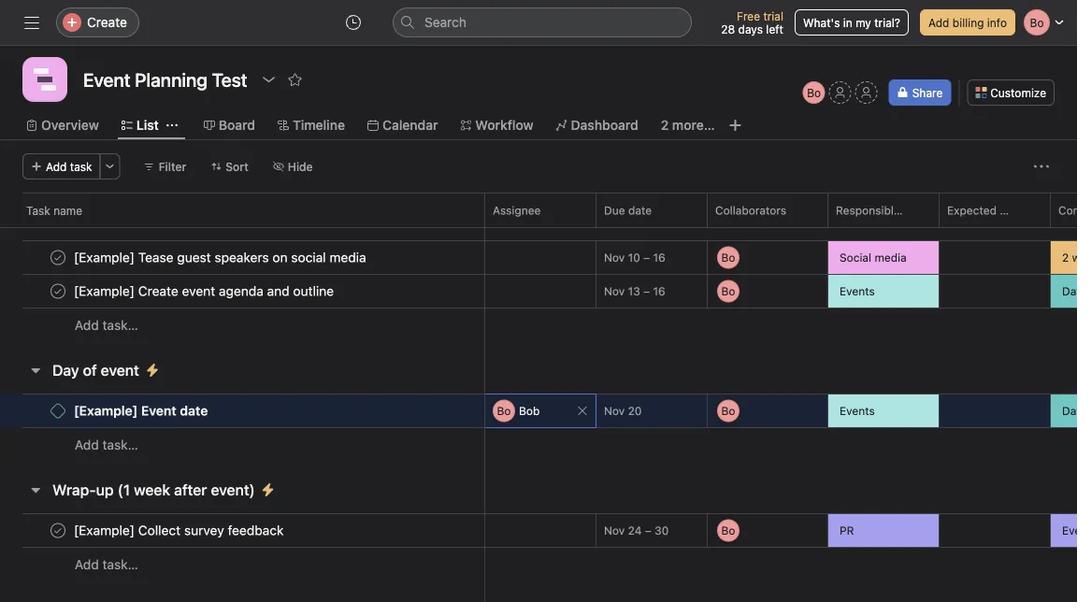 Task type: describe. For each thing, give the bounding box(es) containing it.
day button
[[1052, 275, 1078, 308]]

completed image for nov 13 – 16
[[47, 280, 69, 303]]

events button
[[829, 275, 939, 308]]

social
[[840, 251, 872, 264]]

more actions image
[[104, 161, 116, 172]]

task name
[[26, 204, 82, 217]]

customize button
[[968, 80, 1055, 106]]

share button
[[889, 80, 952, 106]]

nov 20
[[604, 405, 642, 418]]

dashboard
[[571, 117, 639, 133]]

left
[[767, 22, 784, 36]]

completed image for nov 10 – 16
[[47, 247, 69, 269]]

— text field for nov 13 – 16
[[948, 286, 1051, 299]]

pr
[[840, 524, 855, 537]]

sort
[[226, 160, 249, 173]]

1 add task… row from the top
[[0, 308, 1078, 342]]

header wrap-up (1 week after event) tree grid
[[0, 512, 1078, 582]]

row containing bo
[[0, 392, 1078, 430]]

Completed milestone checkbox
[[51, 404, 65, 419]]

of
[[83, 362, 97, 379]]

nearing event (2 weeks to go)
[[52, 208, 260, 226]]

nov for nov 10 – 16
[[604, 251, 625, 264]]

overview
[[41, 117, 99, 133]]

[Example] Tease guest speakers on social media text field
[[70, 248, 372, 267]]

more actions image
[[1035, 159, 1050, 174]]

timeline link
[[278, 115, 345, 136]]

day button
[[1052, 395, 1078, 428]]

add task… row for wrap-up (1 week after event)
[[0, 547, 1078, 582]]

pr button
[[829, 515, 939, 547]]

customize
[[991, 86, 1047, 99]]

events button
[[829, 395, 939, 428]]

assignee
[[493, 204, 541, 217]]

billing
[[953, 16, 985, 29]]

add tab image
[[729, 118, 743, 133]]

add inside header wrap-up (1 week after event) tree grid
[[75, 557, 99, 573]]

nov for nov 20
[[604, 405, 625, 418]]

day of event button
[[52, 354, 139, 387]]

cost
[[1000, 204, 1025, 217]]

16 for nov 13 – 16
[[653, 285, 666, 298]]

events for events dropdown button
[[840, 285, 875, 298]]

to
[[219, 208, 233, 226]]

hide
[[288, 160, 313, 173]]

add task… row for day of event
[[0, 428, 1078, 462]]

[Example] Create event agenda and outline text field
[[70, 282, 340, 301]]

board
[[219, 117, 255, 133]]

add task button
[[22, 153, 101, 180]]

task… for (1
[[102, 557, 138, 573]]

add billing info
[[929, 16, 1008, 29]]

list link
[[121, 115, 159, 136]]

collaborators
[[716, 204, 787, 217]]

2 for 2 w
[[1063, 251, 1070, 264]]

up
[[96, 481, 114, 499]]

search button
[[393, 7, 692, 37]]

eve
[[1063, 524, 1078, 537]]

0 vertical spatial event
[[111, 208, 149, 226]]

hide button
[[265, 153, 321, 180]]

wrap-
[[52, 481, 96, 499]]

days
[[739, 22, 763, 36]]

history image
[[346, 15, 361, 30]]

completed image for nov 24 – 30
[[47, 520, 69, 542]]

add inside header nearing event (2 weeks to go) tree grid
[[75, 318, 99, 333]]

trial?
[[875, 16, 901, 29]]

expand sidebar image
[[24, 15, 39, 30]]

Completed checkbox
[[47, 280, 69, 303]]

– for nov 24
[[645, 524, 652, 537]]

wrap-up (1 week after event) button
[[52, 473, 255, 507]]

name
[[53, 204, 82, 217]]

2 for 2 more…
[[661, 117, 669, 133]]

what's
[[804, 16, 841, 29]]

create
[[87, 15, 127, 30]]

[example] collect survey feedback cell
[[0, 514, 486, 548]]

sort button
[[202, 153, 257, 180]]

[example] create event agenda and outline cell
[[0, 274, 486, 309]]

trial
[[764, 9, 784, 22]]

workflow link
[[461, 115, 534, 136]]

create button
[[56, 7, 139, 37]]

28
[[722, 22, 736, 36]]

add inside button
[[46, 160, 67, 173]]

nearing event (2 weeks to go) button
[[52, 200, 260, 234]]

[example] event date cell
[[0, 394, 486, 428]]

workflow
[[476, 117, 534, 133]]

eve button
[[1052, 515, 1078, 547]]

what's in my trial?
[[804, 16, 901, 29]]

expected
[[948, 204, 997, 217]]

task
[[26, 204, 50, 217]]

row containing nov 13
[[0, 273, 1078, 310]]

w
[[1073, 251, 1078, 264]]

[Example] Event date text field
[[70, 402, 214, 421]]

go)
[[237, 208, 260, 226]]

nov for nov 13 – 16
[[604, 285, 625, 298]]

board link
[[204, 115, 255, 136]]

add task
[[46, 160, 92, 173]]

social media
[[840, 251, 907, 264]]

free
[[737, 9, 761, 22]]

filter
[[159, 160, 186, 173]]

completed checkbox for nov 24
[[47, 520, 69, 542]]

day for row containing bo
[[1063, 405, 1078, 418]]



Task type: vqa. For each thing, say whether or not it's contained in the screenshot.
Add task image corresponding to Do today
no



Task type: locate. For each thing, give the bounding box(es) containing it.
24
[[628, 524, 642, 537]]

in
[[844, 16, 853, 29]]

1 row from the top
[[0, 193, 1078, 227]]

completed image inside [example] tease guest speakers on social media cell
[[47, 247, 69, 269]]

2
[[661, 117, 669, 133], [1063, 251, 1070, 264]]

row
[[0, 193, 1078, 227], [0, 239, 1078, 276], [0, 273, 1078, 310], [0, 392, 1078, 430], [0, 512, 1078, 550]]

day of event
[[52, 362, 139, 379]]

completed checkbox down wrap-
[[47, 520, 69, 542]]

2 task… from the top
[[102, 437, 138, 453]]

info
[[988, 16, 1008, 29]]

more…
[[673, 117, 715, 133]]

nov left the 24
[[604, 524, 625, 537]]

add task… button for of
[[75, 435, 138, 456]]

2 w
[[1063, 251, 1078, 264]]

1 completed image from the top
[[47, 247, 69, 269]]

2 more…
[[661, 117, 715, 133]]

add inside button
[[929, 16, 950, 29]]

bo down "what's"
[[808, 86, 822, 99]]

rules for wrap-up (1 week after event) image
[[261, 483, 276, 498]]

row containing nov 24
[[0, 512, 1078, 550]]

filter button
[[135, 153, 195, 180]]

1 vertical spatial 16
[[653, 285, 666, 298]]

media
[[875, 251, 907, 264]]

0 vertical spatial add task… row
[[0, 308, 1078, 342]]

completed image down wrap-
[[47, 520, 69, 542]]

nov inside header wrap-up (1 week after event) tree grid
[[604, 524, 625, 537]]

2 left more…
[[661, 117, 669, 133]]

collapse task list for this section image
[[28, 363, 43, 378]]

completed image up completed option
[[47, 247, 69, 269]]

nov
[[604, 251, 625, 264], [604, 285, 625, 298], [604, 405, 625, 418], [604, 524, 625, 537]]

1 task… from the top
[[102, 318, 138, 333]]

3 add task… row from the top
[[0, 547, 1078, 582]]

event left '(2'
[[111, 208, 149, 226]]

share
[[913, 86, 943, 99]]

task… down [example] collect survey feedback text box
[[102, 557, 138, 573]]

0 horizontal spatial bo
[[497, 405, 511, 418]]

0 vertical spatial completed checkbox
[[47, 247, 69, 269]]

0 vertical spatial events
[[840, 285, 875, 298]]

13
[[628, 285, 641, 298]]

header nearing event (2 weeks to go) tree grid
[[0, 239, 1078, 342]]

task… down [example] event date text box
[[102, 437, 138, 453]]

1 nov from the top
[[604, 251, 625, 264]]

cell containing bo
[[485, 394, 597, 428]]

1 add task… button from the top
[[75, 315, 138, 336]]

2 nov from the top
[[604, 285, 625, 298]]

nov left the 10
[[604, 251, 625, 264]]

search
[[425, 15, 467, 30]]

— text field for nov 10 – 16
[[948, 252, 1051, 265]]

due
[[604, 204, 625, 217]]

day inside button
[[52, 362, 79, 379]]

completed checkbox for nov 10
[[47, 247, 69, 269]]

4 row from the top
[[0, 392, 1078, 430]]

com
[[1059, 204, 1078, 217]]

add task… for up
[[75, 557, 138, 573]]

— text field left eve popup button
[[948, 525, 1051, 538]]

add task… button inside header day of event tree grid
[[75, 435, 138, 456]]

2 left w
[[1063, 251, 1070, 264]]

(1
[[118, 481, 130, 499]]

add billing info button
[[921, 9, 1016, 36]]

add task… button
[[75, 315, 138, 336], [75, 435, 138, 456], [75, 555, 138, 575]]

completed image inside [example] collect survey feedback cell
[[47, 520, 69, 542]]

— text field inside header day of event tree grid
[[948, 405, 1051, 418]]

2 vertical spatial task…
[[102, 557, 138, 573]]

calendar
[[383, 117, 438, 133]]

20
[[628, 405, 642, 418]]

3 — text field from the top
[[948, 405, 1051, 418]]

completed image inside [example] create event agenda and outline cell
[[47, 280, 69, 303]]

nov 13 – 16
[[604, 285, 666, 298]]

task… inside header wrap-up (1 week after event) tree grid
[[102, 557, 138, 573]]

0 vertical spatial add task…
[[75, 318, 138, 333]]

2 vertical spatial add task…
[[75, 557, 138, 573]]

3 task… from the top
[[102, 557, 138, 573]]

2 — text field from the top
[[948, 286, 1051, 299]]

add up wrap-
[[75, 437, 99, 453]]

2 row from the top
[[0, 239, 1078, 276]]

bo inside button
[[808, 86, 822, 99]]

rules for day of event image
[[145, 363, 160, 378]]

expected cost
[[948, 204, 1025, 217]]

0 vertical spatial completed image
[[47, 247, 69, 269]]

bo
[[808, 86, 822, 99], [497, 405, 511, 418]]

— text field
[[948, 252, 1051, 265], [948, 286, 1051, 299], [948, 405, 1051, 418], [948, 525, 1051, 538]]

1 vertical spatial –
[[644, 285, 650, 298]]

2 vertical spatial add task… button
[[75, 555, 138, 575]]

5 row from the top
[[0, 512, 1078, 550]]

1 vertical spatial event
[[101, 362, 139, 379]]

day inside dropdown button
[[1063, 285, 1078, 298]]

add
[[929, 16, 950, 29], [46, 160, 67, 173], [75, 318, 99, 333], [75, 437, 99, 453], [75, 557, 99, 573]]

add task… down up
[[75, 557, 138, 573]]

add task…
[[75, 318, 138, 333], [75, 437, 138, 453], [75, 557, 138, 573]]

event right of
[[101, 362, 139, 379]]

header day of event tree grid
[[0, 392, 1078, 462]]

add to starred image
[[288, 72, 303, 87]]

after
[[174, 481, 207, 499]]

what's in my trial? button
[[795, 9, 909, 36]]

1 vertical spatial completed checkbox
[[47, 520, 69, 542]]

add task… up 'day of event' button
[[75, 318, 138, 333]]

add task… row
[[0, 308, 1078, 342], [0, 428, 1078, 462], [0, 547, 1078, 582]]

free trial 28 days left
[[722, 9, 784, 36]]

events inside dropdown button
[[840, 285, 875, 298]]

bo left bob
[[497, 405, 511, 418]]

remove image
[[577, 406, 588, 417]]

2 add task… button from the top
[[75, 435, 138, 456]]

4 — text field from the top
[[948, 525, 1051, 538]]

list
[[136, 117, 159, 133]]

day for row containing nov 13
[[1063, 285, 1078, 298]]

nov 10 – 16
[[604, 251, 666, 264]]

add task… inside header nearing event (2 weeks to go) tree grid
[[75, 318, 138, 333]]

1 vertical spatial day
[[52, 362, 79, 379]]

— text field left day dropdown button
[[948, 286, 1051, 299]]

task… for event
[[102, 437, 138, 453]]

0 vertical spatial 2
[[661, 117, 669, 133]]

bob
[[519, 405, 540, 418]]

completed image down nearing
[[47, 280, 69, 303]]

nov for nov 24 – 30
[[604, 524, 625, 537]]

completed milestone image
[[51, 404, 65, 419]]

3 completed image from the top
[[47, 520, 69, 542]]

1 vertical spatial task…
[[102, 437, 138, 453]]

add task… button inside header wrap-up (1 week after event) tree grid
[[75, 555, 138, 575]]

completed checkbox inside [example] collect survey feedback cell
[[47, 520, 69, 542]]

1 add task… from the top
[[75, 318, 138, 333]]

– right the 10
[[644, 251, 650, 264]]

2 inside popup button
[[661, 117, 669, 133]]

2 w button
[[1052, 241, 1078, 274]]

— text field left day popup button
[[948, 405, 1051, 418]]

row containing task name
[[0, 193, 1078, 227]]

event)
[[211, 481, 255, 499]]

Completed checkbox
[[47, 247, 69, 269], [47, 520, 69, 542]]

completed checkbox up completed option
[[47, 247, 69, 269]]

add up of
[[75, 318, 99, 333]]

0 vertical spatial bo
[[808, 86, 822, 99]]

search list box
[[393, 7, 692, 37]]

add left task
[[46, 160, 67, 173]]

10
[[628, 251, 641, 264]]

1 vertical spatial add task… row
[[0, 428, 1078, 462]]

— text field down expected cost
[[948, 252, 1051, 265]]

2 vertical spatial day
[[1063, 405, 1078, 418]]

2 add task… from the top
[[75, 437, 138, 453]]

event
[[111, 208, 149, 226], [101, 362, 139, 379]]

add task… button down up
[[75, 555, 138, 575]]

1 completed checkbox from the top
[[47, 247, 69, 269]]

day inside popup button
[[1063, 405, 1078, 418]]

16
[[653, 251, 666, 264], [653, 285, 666, 298]]

show options image
[[262, 72, 277, 87]]

0 vertical spatial task…
[[102, 318, 138, 333]]

None text field
[[79, 63, 252, 96]]

1 vertical spatial events
[[840, 405, 875, 418]]

— text field for nov 24 – 30
[[948, 525, 1051, 538]]

3 nov from the top
[[604, 405, 625, 418]]

0 vertical spatial day
[[1063, 285, 1078, 298]]

1 vertical spatial bo
[[497, 405, 511, 418]]

2 add task… row from the top
[[0, 428, 1078, 462]]

nov 24 – 30
[[604, 524, 669, 537]]

(2
[[153, 208, 168, 226]]

– right 13
[[644, 285, 650, 298]]

3 add task… button from the top
[[75, 555, 138, 575]]

add task… for of
[[75, 437, 138, 453]]

row containing nov 10
[[0, 239, 1078, 276]]

2 inside popup button
[[1063, 251, 1070, 264]]

4 nov from the top
[[604, 524, 625, 537]]

2 vertical spatial add task… row
[[0, 547, 1078, 582]]

1 events from the top
[[840, 285, 875, 298]]

3 row from the top
[[0, 273, 1078, 310]]

1 vertical spatial add task… button
[[75, 435, 138, 456]]

add task… button for up
[[75, 555, 138, 575]]

task…
[[102, 318, 138, 333], [102, 437, 138, 453], [102, 557, 138, 573]]

events inside popup button
[[840, 405, 875, 418]]

2 vertical spatial –
[[645, 524, 652, 537]]

2 more… button
[[661, 115, 715, 136]]

[Example] Collect survey feedback text field
[[70, 522, 289, 540]]

add task… button up 'day of event' button
[[75, 315, 138, 336]]

wrap-up (1 week after event)
[[52, 481, 255, 499]]

add down wrap-
[[75, 557, 99, 573]]

bo button
[[803, 81, 826, 104]]

cell
[[485, 394, 597, 428]]

add task… inside header day of event tree grid
[[75, 437, 138, 453]]

2 16 from the top
[[653, 285, 666, 298]]

task… up day of event
[[102, 318, 138, 333]]

2 completed checkbox from the top
[[47, 520, 69, 542]]

dashboard link
[[556, 115, 639, 136]]

0 horizontal spatial 2
[[661, 117, 669, 133]]

1 vertical spatial add task…
[[75, 437, 138, 453]]

add task… inside header wrap-up (1 week after event) tree grid
[[75, 557, 138, 573]]

due date
[[604, 204, 652, 217]]

– for nov 10
[[644, 251, 650, 264]]

nov left 20
[[604, 405, 625, 418]]

add task… up up
[[75, 437, 138, 453]]

– inside header wrap-up (1 week after event) tree grid
[[645, 524, 652, 537]]

–
[[644, 251, 650, 264], [644, 285, 650, 298], [645, 524, 652, 537]]

nov left 13
[[604, 285, 625, 298]]

task… inside header day of event tree grid
[[102, 437, 138, 453]]

1 vertical spatial 2
[[1063, 251, 1070, 264]]

add task… button up up
[[75, 435, 138, 456]]

– for nov 13
[[644, 285, 650, 298]]

collapse task list for this section image
[[28, 483, 43, 498]]

calendar link
[[368, 115, 438, 136]]

date
[[629, 204, 652, 217]]

my
[[856, 16, 872, 29]]

completed checkbox inside [example] tease guest speakers on social media cell
[[47, 247, 69, 269]]

1 16 from the top
[[653, 251, 666, 264]]

1 horizontal spatial 2
[[1063, 251, 1070, 264]]

3 add task… from the top
[[75, 557, 138, 573]]

30
[[655, 524, 669, 537]]

events for events popup button
[[840, 405, 875, 418]]

0 vertical spatial –
[[644, 251, 650, 264]]

1 horizontal spatial bo
[[808, 86, 822, 99]]

completed image
[[47, 247, 69, 269], [47, 280, 69, 303], [47, 520, 69, 542]]

16 right the 10
[[653, 251, 666, 264]]

social media button
[[829, 241, 939, 274]]

timeline image
[[34, 68, 56, 91]]

0 vertical spatial add task… button
[[75, 315, 138, 336]]

nearing
[[52, 208, 107, 226]]

week
[[134, 481, 170, 499]]

tab actions image
[[166, 120, 178, 131]]

2 events from the top
[[840, 405, 875, 418]]

timeline
[[293, 117, 345, 133]]

weeks
[[171, 208, 215, 226]]

2 completed image from the top
[[47, 280, 69, 303]]

task
[[70, 160, 92, 173]]

1 — text field from the top
[[948, 252, 1051, 265]]

16 for nov 10 – 16
[[653, 251, 666, 264]]

nov inside header day of event tree grid
[[604, 405, 625, 418]]

[example] tease guest speakers on social media cell
[[0, 240, 486, 275]]

0 vertical spatial 16
[[653, 251, 666, 264]]

add inside header day of event tree grid
[[75, 437, 99, 453]]

task… inside header nearing event (2 weeks to go) tree grid
[[102, 318, 138, 333]]

1 vertical spatial completed image
[[47, 280, 69, 303]]

— text field inside header wrap-up (1 week after event) tree grid
[[948, 525, 1051, 538]]

bo inside row
[[497, 405, 511, 418]]

2 vertical spatial completed image
[[47, 520, 69, 542]]

add left billing
[[929, 16, 950, 29]]

overview link
[[26, 115, 99, 136]]

add task… button inside header nearing event (2 weeks to go) tree grid
[[75, 315, 138, 336]]

– right the 24
[[645, 524, 652, 537]]

events
[[840, 285, 875, 298], [840, 405, 875, 418]]

16 right 13
[[653, 285, 666, 298]]



